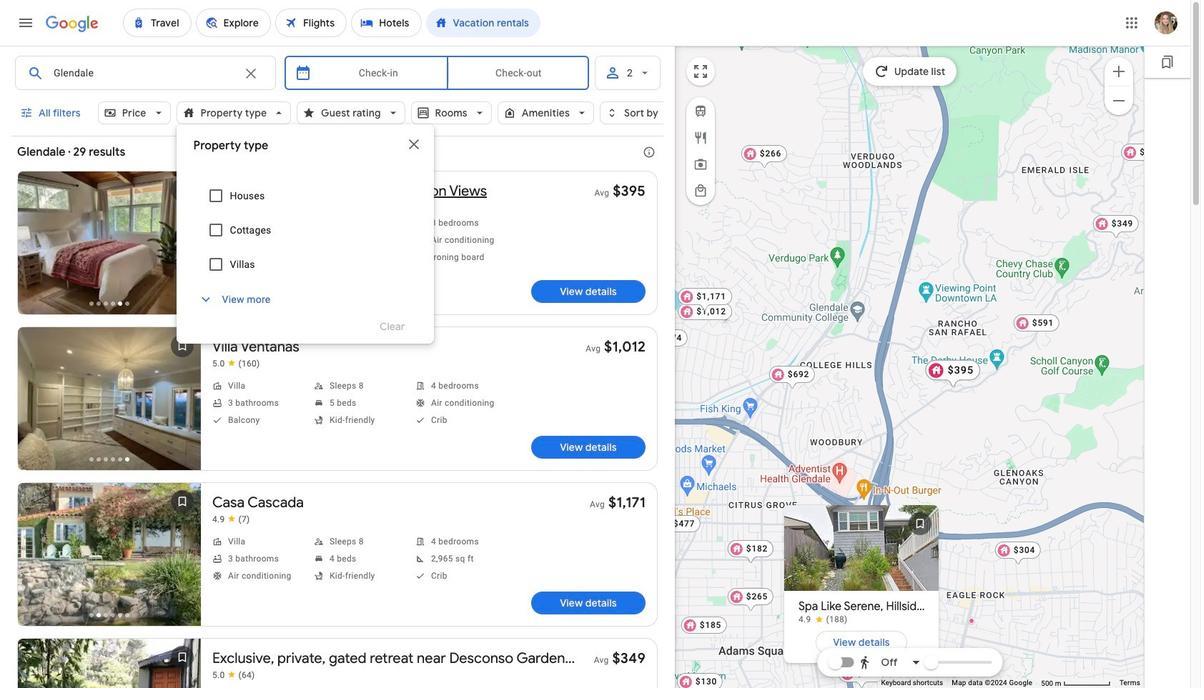 Task type: vqa. For each thing, say whether or not it's contained in the screenshot.
4.9 out of 5 stars from 7 reviews image
yes



Task type: describe. For each thing, give the bounding box(es) containing it.
zoom out map image
[[1111, 92, 1128, 109]]

3 back image from the top
[[19, 541, 54, 575]]

view larger map image
[[692, 63, 709, 80]]

photos list for next icon associated with save tree house serenity retreat. canyon views to collection icon
[[18, 172, 201, 329]]

the clara image
[[723, 316, 728, 321]]

1 vertical spatial photo 1 image
[[784, 505, 939, 591]]

learn more about these results image
[[632, 135, 666, 169]]

next image
[[165, 385, 200, 419]]

2 vertical spatial photo 1 image
[[18, 639, 201, 689]]

4.9 out of 5 stars from 7 reviews image
[[212, 514, 250, 526]]

save exclusive, private, gated retreat near desconso gardens and rose bowl to collection image
[[165, 641, 200, 675]]

filters form
[[11, 46, 683, 344]]

1 horizontal spatial photo 2 image
[[939, 505, 1093, 591]]

zoom in map image
[[1111, 63, 1128, 80]]

4.9 out of 5 stars from 188 reviews image
[[798, 614, 847, 625]]

save villa ventanas to collection image
[[165, 329, 200, 363]]

Check-out text field
[[460, 56, 578, 89]]

map region
[[675, 46, 1145, 689]]

Search for places, hotels and more text field
[[53, 56, 234, 89]]

next image for 'save casa cascada to collection' image
[[165, 541, 200, 575]]



Task type: locate. For each thing, give the bounding box(es) containing it.
0 horizontal spatial photo 2 image
[[18, 483, 201, 626]]

next image for save tree house serenity retreat. canyon views to collection icon
[[165, 229, 200, 263]]

1 vertical spatial next image
[[165, 541, 200, 575]]

list
[[784, 505, 1093, 605]]

main menu image
[[17, 14, 34, 31]]

Check-in text field
[[320, 56, 437, 89]]

1 back image from the top
[[19, 229, 54, 263]]

save spa like serene, hillside retreat with beautiful, terraced private pool to collection image
[[903, 507, 937, 541]]

next image
[[165, 229, 200, 263], [165, 541, 200, 575]]

photo 1 image
[[18, 172, 201, 315], [784, 505, 939, 591], [18, 639, 201, 689]]

5 out of 5 stars from 160 reviews image
[[212, 358, 260, 370]]

close dialog image
[[405, 136, 422, 153]]

2 vertical spatial back image
[[19, 541, 54, 575]]

next image down 'save casa cascada to collection' image
[[165, 541, 200, 575]]

1 next image from the top
[[165, 229, 200, 263]]

clear image
[[242, 65, 260, 82]]

back image for photo 6
[[19, 385, 54, 419]]

sunny apartment with a mountain view in central eagle rock image
[[969, 618, 974, 624]]

save casa cascada to collection image
[[165, 485, 200, 519]]

2 back image from the top
[[19, 385, 54, 419]]

photos list
[[18, 172, 201, 329], [18, 327, 201, 485], [18, 483, 201, 641], [18, 639, 201, 689]]

photos list for 'save casa cascada to collection' image's next icon
[[18, 483, 201, 641]]

save tree house serenity retreat. canyon views to collection image
[[165, 173, 200, 207]]

photo 6 image
[[18, 327, 201, 471]]

0 vertical spatial next image
[[165, 229, 200, 263]]

next image down save tree house serenity retreat. canyon views to collection icon
[[165, 229, 200, 263]]

0 vertical spatial photo 1 image
[[18, 172, 201, 315]]

0 vertical spatial back image
[[19, 229, 54, 263]]

5 out of 5 stars from 64 reviews image
[[212, 670, 255, 681]]

1 vertical spatial back image
[[19, 385, 54, 419]]

back image for the topmost photo 1
[[19, 229, 54, 263]]

back image
[[19, 229, 54, 263], [19, 385, 54, 419], [19, 541, 54, 575]]

photos list for next image
[[18, 327, 201, 485]]

2 next image from the top
[[165, 541, 200, 575]]

photo 2 image
[[18, 483, 201, 626], [939, 505, 1093, 591]]



